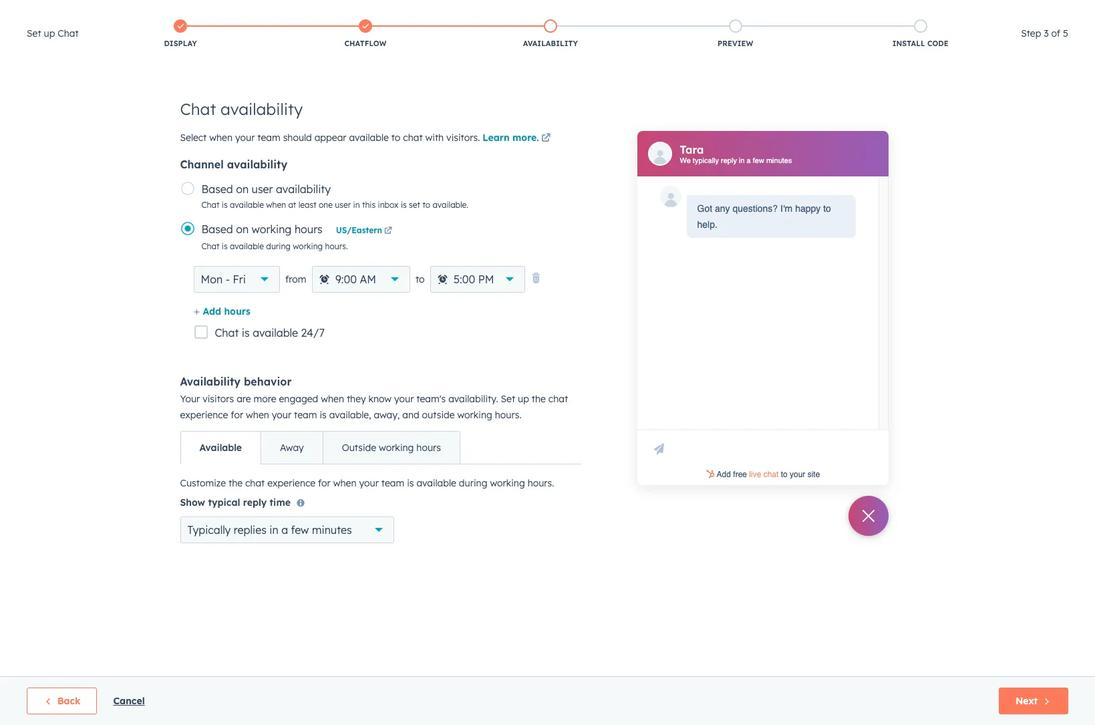 Task type: locate. For each thing, give the bounding box(es) containing it.
0 horizontal spatial experience
[[180, 409, 228, 421]]

reply left time
[[243, 497, 267, 509]]

select when your team should appear available to chat with visitors.
[[180, 132, 480, 144]]

1 vertical spatial during
[[459, 477, 488, 489]]

0 horizontal spatial team
[[258, 132, 281, 144]]

1 vertical spatial minutes
[[312, 523, 352, 537]]

available down based on user availability
[[230, 200, 264, 210]]

0 vertical spatial up
[[44, 27, 55, 39]]

is down channel availability
[[222, 200, 228, 210]]

a inside tara we typically reply in a few minutes
[[747, 156, 751, 165]]

the
[[532, 393, 546, 405], [229, 477, 243, 489]]

1 horizontal spatial the
[[532, 393, 546, 405]]

0 horizontal spatial hours
[[224, 306, 251, 318]]

1 horizontal spatial up
[[518, 393, 529, 405]]

typical
[[208, 497, 240, 509]]

0 vertical spatial for
[[231, 409, 243, 421]]

1 horizontal spatial team
[[294, 409, 317, 421]]

search image
[[1065, 33, 1077, 45]]

of
[[1052, 27, 1061, 39]]

0 vertical spatial the
[[532, 393, 546, 405]]

learn more. link
[[483, 131, 553, 147]]

0 vertical spatial user
[[252, 183, 273, 196]]

1 horizontal spatial few
[[753, 156, 765, 165]]

user
[[252, 183, 273, 196], [335, 200, 351, 210]]

1 horizontal spatial reply
[[721, 156, 737, 165]]

1 horizontal spatial availability
[[523, 39, 578, 48]]

hours down outside
[[417, 442, 441, 454]]

1 horizontal spatial during
[[459, 477, 488, 489]]

0 vertical spatial a
[[747, 156, 751, 165]]

settings image
[[920, 6, 932, 18]]

on down channel availability
[[236, 183, 249, 196]]

is inside the availability behavior your visitors are more engaged when they know your team's availability. set up the chat experience for when your team is available, away, and outside working hours.
[[320, 409, 327, 421]]

hours down least
[[295, 223, 323, 236]]

2 vertical spatial in
[[270, 523, 279, 537]]

hours right add
[[224, 306, 251, 318]]

5
[[1064, 27, 1069, 39]]

0 horizontal spatial minutes
[[312, 523, 352, 537]]

0 horizontal spatial set
[[27, 27, 41, 39]]

0 vertical spatial few
[[753, 156, 765, 165]]

3
[[1044, 27, 1049, 39]]

user down channel availability
[[252, 183, 273, 196]]

minutes up i'm
[[767, 156, 792, 165]]

with
[[426, 132, 444, 144]]

is
[[222, 200, 228, 210], [401, 200, 407, 210], [222, 241, 228, 251], [242, 326, 250, 340], [320, 409, 327, 421], [407, 477, 414, 489]]

1 horizontal spatial hours.
[[495, 409, 522, 421]]

us/eastern
[[336, 225, 382, 235]]

0 vertical spatial based
[[202, 183, 233, 196]]

your down chat availability
[[235, 132, 255, 144]]

chat for chat is available 24/7
[[215, 326, 239, 340]]

in right replies
[[270, 523, 279, 537]]

based on working hours
[[202, 223, 323, 236]]

0 horizontal spatial up
[[44, 27, 55, 39]]

available
[[349, 132, 389, 144], [230, 200, 264, 210], [230, 241, 264, 251], [253, 326, 298, 340], [417, 477, 456, 489]]

channel
[[180, 158, 224, 171]]

available down outside working hours
[[417, 477, 456, 489]]

1 vertical spatial availability
[[227, 158, 288, 171]]

reply inside tara we typically reply in a few minutes
[[721, 156, 737, 165]]

0 vertical spatial experience
[[180, 409, 228, 421]]

hubspot-live-chat-viral-iframe element
[[640, 469, 886, 482]]

tab list
[[180, 431, 461, 465]]

availability for availability
[[523, 39, 578, 48]]

1 vertical spatial hours
[[224, 306, 251, 318]]

in right typically
[[739, 156, 745, 165]]

availability inside list item
[[523, 39, 578, 48]]

2 horizontal spatial in
[[739, 156, 745, 165]]

team left should on the left of the page
[[258, 132, 281, 144]]

1 horizontal spatial set
[[501, 393, 516, 405]]

in
[[739, 156, 745, 165], [353, 200, 360, 210], [270, 523, 279, 537]]

user right one
[[335, 200, 351, 210]]

2 vertical spatial team
[[382, 477, 405, 489]]

1 vertical spatial in
[[353, 200, 360, 210]]

1 vertical spatial on
[[236, 223, 249, 236]]

when left the they in the left bottom of the page
[[321, 393, 344, 405]]

0 vertical spatial in
[[739, 156, 745, 165]]

2 horizontal spatial chat
[[549, 393, 568, 405]]

0 vertical spatial hours
[[295, 223, 323, 236]]

to inside got any questions? i'm happy to help.
[[824, 203, 832, 214]]

0 horizontal spatial a
[[282, 523, 288, 537]]

link opens in a new window image inside us/eastern link
[[384, 227, 392, 235]]

for down away link
[[318, 477, 331, 489]]

1 vertical spatial a
[[282, 523, 288, 537]]

more
[[254, 393, 276, 405]]

us/eastern link
[[336, 225, 394, 237]]

1 based from the top
[[202, 183, 233, 196]]

1 vertical spatial chat
[[549, 393, 568, 405]]

more.
[[513, 132, 539, 144]]

one
[[319, 200, 333, 210]]

away,
[[374, 409, 400, 421]]

experience down your
[[180, 409, 228, 421]]

available right appear
[[349, 132, 389, 144]]

a down time
[[282, 523, 288, 537]]

the inside the availability behavior your visitors are more engaged when they know your team's availability. set up the chat experience for when your team is available, away, and outside working hours.
[[532, 393, 546, 405]]

0 vertical spatial availability
[[523, 39, 578, 48]]

2 on from the top
[[236, 223, 249, 236]]

a right typically
[[747, 156, 751, 165]]

in left this
[[353, 200, 360, 210]]

chat
[[58, 27, 79, 39], [180, 99, 216, 119], [202, 200, 220, 210], [202, 241, 220, 251], [215, 326, 239, 340]]

when down outside
[[333, 477, 357, 489]]

on for user
[[236, 183, 249, 196]]

available for when
[[230, 200, 264, 210]]

back button
[[27, 688, 97, 715]]

0 vertical spatial minutes
[[767, 156, 792, 165]]

team's
[[417, 393, 446, 405]]

hours. inside the availability behavior your visitors are more engaged when they know your team's availability. set up the chat experience for when your team is available, away, and outside working hours.
[[495, 409, 522, 421]]

based on user availability
[[202, 183, 331, 196]]

list
[[88, 17, 1014, 51]]

2 horizontal spatial hours.
[[528, 477, 555, 489]]

0 horizontal spatial few
[[291, 523, 309, 537]]

experience up time
[[268, 477, 316, 489]]

reply
[[721, 156, 737, 165], [243, 497, 267, 509]]

show typical reply time
[[180, 497, 291, 509]]

this
[[362, 200, 376, 210]]

install
[[893, 39, 926, 48]]

to right set
[[423, 200, 431, 210]]

customize the chat experience for when your team is available during working hours.
[[180, 477, 555, 489]]

available link
[[181, 432, 261, 464]]

up inside the availability behavior your visitors are more engaged when they know your team's availability. set up the chat experience for when your team is available, away, and outside working hours.
[[518, 393, 529, 405]]

mon
[[201, 273, 223, 286]]

add hours
[[203, 306, 251, 318]]

1 vertical spatial user
[[335, 200, 351, 210]]

agent says: got any questions? i'm happy to help. element
[[698, 201, 845, 233]]

the up show typical reply time
[[229, 477, 243, 489]]

minutes down customize the chat experience for when your team is available during working hours.
[[312, 523, 352, 537]]

2 horizontal spatial hours
[[417, 442, 441, 454]]

questions?
[[733, 203, 778, 214]]

team
[[258, 132, 281, 144], [294, 409, 317, 421], [382, 477, 405, 489]]

reply right typically
[[721, 156, 737, 165]]

add hours button
[[194, 304, 251, 322]]

when
[[209, 132, 233, 144], [266, 200, 286, 210], [321, 393, 344, 405], [246, 409, 269, 421], [333, 477, 357, 489]]

set
[[27, 27, 41, 39], [501, 393, 516, 405]]

2 based from the top
[[202, 223, 233, 236]]

got any questions? i'm happy to help.
[[698, 203, 832, 230]]

should
[[283, 132, 312, 144]]

up
[[44, 27, 55, 39], [518, 393, 529, 405]]

typically
[[188, 523, 231, 537]]

link opens in a new window image inside learn more. link
[[542, 134, 551, 144]]

hours.
[[325, 241, 348, 251], [495, 409, 522, 421], [528, 477, 555, 489]]

on for working
[[236, 223, 249, 236]]

based for based on working hours
[[202, 223, 233, 236]]

2 vertical spatial availability
[[276, 183, 331, 196]]

1 horizontal spatial for
[[318, 477, 331, 489]]

1 horizontal spatial hours
[[295, 223, 323, 236]]

available left 24/7
[[253, 326, 298, 340]]

availability for channel availability
[[227, 158, 288, 171]]

availability up based on user availability
[[227, 158, 288, 171]]

0 vertical spatial chat
[[403, 132, 423, 144]]

1 vertical spatial set
[[501, 393, 516, 405]]

for down are
[[231, 409, 243, 421]]

1 on from the top
[[236, 183, 249, 196]]

is left available,
[[320, 409, 327, 421]]

1 horizontal spatial user
[[335, 200, 351, 210]]

experience
[[180, 409, 228, 421], [268, 477, 316, 489]]

1 vertical spatial the
[[229, 477, 243, 489]]

0 vertical spatial during
[[266, 241, 291, 251]]

availability.
[[449, 393, 498, 405]]

0 horizontal spatial availability
[[180, 375, 241, 388]]

on up the chat is available during working hours.
[[236, 223, 249, 236]]

is down outside working hours
[[407, 477, 414, 489]]

at
[[288, 200, 296, 210]]

chatflow completed list item
[[273, 17, 458, 51]]

0 vertical spatial on
[[236, 183, 249, 196]]

2 vertical spatial hours.
[[528, 477, 555, 489]]

based up mon
[[202, 223, 233, 236]]

outside working hours link
[[323, 432, 460, 464]]

1 vertical spatial hours.
[[495, 409, 522, 421]]

few up questions?
[[753, 156, 765, 165]]

1 horizontal spatial a
[[747, 156, 751, 165]]

your up and at the bottom of page
[[394, 393, 414, 405]]

1 vertical spatial reply
[[243, 497, 267, 509]]

0 vertical spatial hours.
[[325, 241, 348, 251]]

2 vertical spatial hours
[[417, 442, 441, 454]]

few right replies
[[291, 523, 309, 537]]

2 horizontal spatial team
[[382, 477, 405, 489]]

minutes inside "popup button"
[[312, 523, 352, 537]]

0 vertical spatial availability
[[221, 99, 303, 119]]

when left at
[[266, 200, 286, 210]]

availability
[[523, 39, 578, 48], [180, 375, 241, 388]]

chat
[[403, 132, 423, 144], [549, 393, 568, 405], [245, 477, 265, 489]]

1 vertical spatial team
[[294, 409, 317, 421]]

chat for chat availability
[[180, 99, 216, 119]]

least
[[299, 200, 317, 210]]

Search HubSpot search field
[[908, 28, 1072, 51]]

based down channel
[[202, 183, 233, 196]]

a inside "popup button"
[[282, 523, 288, 537]]

1 horizontal spatial chat
[[403, 132, 423, 144]]

team down outside working hours
[[382, 477, 405, 489]]

0 horizontal spatial hours.
[[325, 241, 348, 251]]

availability for chat availability
[[221, 99, 303, 119]]

available,
[[329, 409, 371, 421]]

1 vertical spatial availability
[[180, 375, 241, 388]]

availability inside the availability behavior your visitors are more engaged when they know your team's availability. set up the chat experience for when your team is available, away, and outside working hours.
[[180, 375, 241, 388]]

1 horizontal spatial minutes
[[767, 156, 792, 165]]

0 vertical spatial team
[[258, 132, 281, 144]]

display
[[164, 39, 197, 48]]

the right availability.
[[532, 393, 546, 405]]

1 vertical spatial based
[[202, 223, 233, 236]]

availability up should on the left of the page
[[221, 99, 303, 119]]

0 horizontal spatial user
[[252, 183, 273, 196]]

0 horizontal spatial for
[[231, 409, 243, 421]]

0 horizontal spatial in
[[270, 523, 279, 537]]

link opens in a new window image
[[542, 131, 551, 147], [542, 134, 551, 144], [384, 225, 392, 237], [384, 227, 392, 235]]

list containing display
[[88, 17, 1014, 51]]

availability up least
[[276, 183, 331, 196]]

up inside heading
[[44, 27, 55, 39]]

available.
[[433, 200, 469, 210]]

0 vertical spatial reply
[[721, 156, 737, 165]]

1 vertical spatial experience
[[268, 477, 316, 489]]

to left '5:00'
[[416, 273, 425, 285]]

0 vertical spatial set
[[27, 27, 41, 39]]

1 horizontal spatial in
[[353, 200, 360, 210]]

1 vertical spatial up
[[518, 393, 529, 405]]

1 vertical spatial few
[[291, 523, 309, 537]]

to right happy
[[824, 203, 832, 214]]

customize
[[180, 477, 226, 489]]

on
[[236, 183, 249, 196], [236, 223, 249, 236]]

available down based on working hours
[[230, 241, 264, 251]]

1 vertical spatial for
[[318, 477, 331, 489]]

working
[[252, 223, 292, 236], [293, 241, 323, 251], [458, 409, 493, 421], [379, 442, 414, 454], [490, 477, 525, 489]]

1 horizontal spatial experience
[[268, 477, 316, 489]]

learn
[[483, 132, 510, 144]]

2 vertical spatial chat
[[245, 477, 265, 489]]

are
[[237, 393, 251, 405]]

0 horizontal spatial the
[[229, 477, 243, 489]]

team down engaged
[[294, 409, 317, 421]]



Task type: vqa. For each thing, say whether or not it's contained in the screenshot.
'Show typical reply time'
yes



Task type: describe. For each thing, give the bounding box(es) containing it.
is left set
[[401, 200, 407, 210]]

for inside the availability behavior your visitors are more engaged when they know your team's availability. set up the chat experience for when your team is available, away, and outside working hours.
[[231, 409, 243, 421]]

9:00
[[336, 273, 357, 286]]

happy
[[796, 203, 821, 214]]

channel availability
[[180, 158, 288, 171]]

typically replies in a few minutes button
[[180, 517, 394, 544]]

experience inside the availability behavior your visitors are more engaged when they know your team's availability. set up the chat experience for when your team is available, away, and outside working hours.
[[180, 409, 228, 421]]

preview list item
[[643, 17, 828, 51]]

chat is available when at least one user in this inbox is set to available.
[[202, 200, 469, 210]]

help.
[[698, 219, 718, 230]]

search button
[[1058, 28, 1084, 51]]

is down add hours
[[242, 326, 250, 340]]

0 horizontal spatial chat
[[245, 477, 265, 489]]

set
[[409, 200, 421, 210]]

availability for availability behavior your visitors are more engaged when they know your team's availability. set up the chat experience for when your team is available, away, and outside working hours.
[[180, 375, 241, 388]]

5:00
[[454, 273, 476, 286]]

fri
[[233, 273, 246, 286]]

few inside typically replies in a few minutes "popup button"
[[291, 523, 309, 537]]

available for during
[[230, 241, 264, 251]]

visitors
[[203, 393, 234, 405]]

and
[[403, 409, 420, 421]]

to left with
[[392, 132, 401, 144]]

chat for chat is available when at least one user in this inbox is set to available.
[[202, 200, 220, 210]]

outside
[[422, 409, 455, 421]]

set inside the availability behavior your visitors are more engaged when they know your team's availability. set up the chat experience for when your team is available, away, and outside working hours.
[[501, 393, 516, 405]]

0 horizontal spatial during
[[266, 241, 291, 251]]

set up chat
[[27, 27, 79, 39]]

code
[[928, 39, 949, 48]]

i'm
[[781, 203, 793, 214]]

install code list item
[[828, 17, 1014, 51]]

minutes inside tara we typically reply in a few minutes
[[767, 156, 792, 165]]

available
[[200, 442, 242, 454]]

when down the more
[[246, 409, 269, 421]]

appear
[[315, 132, 347, 144]]

know
[[369, 393, 392, 405]]

working inside the availability behavior your visitors are more engaged when they know your team's availability. set up the chat experience for when your team is available, away, and outside working hours.
[[458, 409, 493, 421]]

-
[[226, 273, 230, 286]]

0 horizontal spatial reply
[[243, 497, 267, 509]]

based for based on user availability
[[202, 183, 233, 196]]

pm
[[479, 273, 494, 286]]

team inside the availability behavior your visitors are more engaged when they know your team's availability. set up the chat experience for when your team is available, away, and outside working hours.
[[294, 409, 317, 421]]

step 3 of 5
[[1022, 27, 1069, 39]]

select
[[180, 132, 207, 144]]

tara
[[680, 143, 704, 156]]

engaged
[[279, 393, 318, 405]]

visitors.
[[447, 132, 480, 144]]

time
[[270, 497, 291, 509]]

your down the more
[[272, 409, 292, 421]]

install code
[[893, 39, 949, 48]]

got
[[698, 203, 713, 214]]

am
[[360, 273, 376, 286]]

typically
[[693, 156, 719, 165]]

cancel button
[[113, 693, 145, 709]]

your
[[180, 393, 200, 405]]

working inside tab list
[[379, 442, 414, 454]]

settings link
[[912, 0, 940, 21]]

preview
[[718, 39, 754, 48]]

mon - fri
[[201, 273, 246, 286]]

in inside typically replies in a few minutes "popup button"
[[270, 523, 279, 537]]

your down outside
[[359, 477, 379, 489]]

away link
[[261, 432, 323, 464]]

availability list item
[[458, 17, 643, 51]]

tab list containing available
[[180, 431, 461, 465]]

display completed list item
[[88, 17, 273, 51]]

tara we typically reply in a few minutes
[[680, 143, 792, 165]]

outside working hours
[[342, 442, 441, 454]]

outside
[[342, 442, 376, 454]]

from
[[285, 273, 307, 285]]

hours inside button
[[224, 306, 251, 318]]

24/7
[[301, 326, 325, 340]]

cancel
[[113, 695, 145, 707]]

replies
[[234, 523, 267, 537]]

learn more.
[[483, 132, 539, 144]]

they
[[347, 393, 366, 405]]

we
[[680, 156, 691, 165]]

next
[[1016, 695, 1038, 707]]

chat is available during working hours.
[[202, 241, 348, 251]]

away
[[280, 442, 304, 454]]

availability behavior your visitors are more engaged when they know your team's availability. set up the chat experience for when your team is available, away, and outside working hours.
[[180, 375, 568, 421]]

when right select
[[209, 132, 233, 144]]

9:00 am
[[336, 273, 376, 286]]

chat is available 24/7
[[215, 326, 325, 340]]

few inside tara we typically reply in a few minutes
[[753, 156, 765, 165]]

next button
[[1000, 688, 1069, 715]]

available for 24/7
[[253, 326, 298, 340]]

add
[[203, 306, 221, 318]]

back
[[57, 695, 80, 707]]

is up 'mon - fri'
[[222, 241, 228, 251]]

5:00 pm button
[[430, 266, 525, 293]]

set up chat heading
[[27, 25, 79, 41]]

step
[[1022, 27, 1042, 39]]

set inside set up chat heading
[[27, 27, 41, 39]]

show
[[180, 497, 205, 509]]

5:00 pm
[[454, 273, 494, 286]]

chat availability
[[180, 99, 303, 119]]

chat inside heading
[[58, 27, 79, 39]]

mon - fri button
[[194, 266, 280, 293]]

chatflow
[[345, 39, 387, 48]]

in inside tara we typically reply in a few minutes
[[739, 156, 745, 165]]

chat for chat is available during working hours.
[[202, 241, 220, 251]]

typically replies in a few minutes
[[188, 523, 352, 537]]

any
[[715, 203, 730, 214]]

chat inside the availability behavior your visitors are more engaged when they know your team's availability. set up the chat experience for when your team is available, away, and outside working hours.
[[549, 393, 568, 405]]



